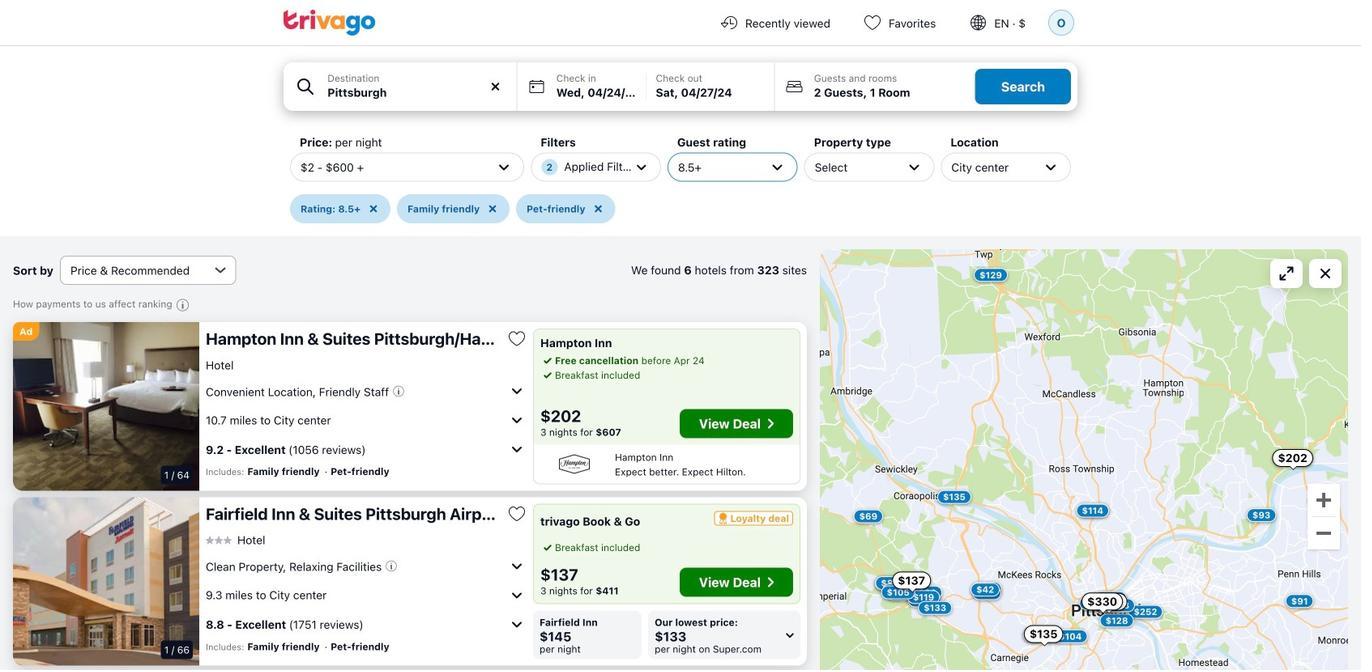 Task type: locate. For each thing, give the bounding box(es) containing it.
Where to? search field
[[328, 84, 507, 101]]

None field
[[284, 62, 517, 111]]

hampton inn & suites pittsburgh/harmarville, pa, (pittsburgh, usa) image
[[13, 323, 199, 491]]



Task type: describe. For each thing, give the bounding box(es) containing it.
clear image
[[488, 79, 503, 94]]

hampton inn image
[[540, 453, 609, 476]]

fairfield inn & suites pittsburgh airport/robinson township, (pittsburgh, usa) image
[[13, 498, 199, 666]]

map region
[[820, 250, 1348, 671]]

trivago logo image
[[284, 10, 376, 36]]



Task type: vqa. For each thing, say whether or not it's contained in the screenshot.
Yosemite Cedar Lodge's "REVIEWS)"
no



